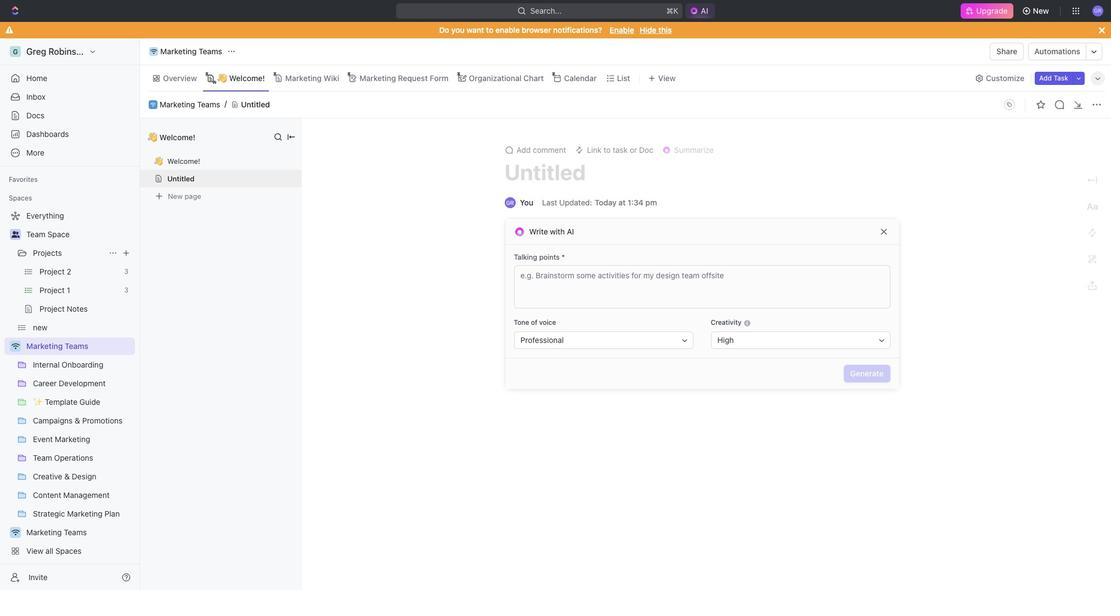 Task type: describe. For each thing, give the bounding box(es) containing it.
inbox link
[[4, 88, 135, 106]]

everything
[[26, 211, 64, 221]]

browser
[[522, 25, 551, 35]]

marketing up internal
[[26, 342, 63, 351]]

comment
[[533, 145, 566, 155]]

marketing teams link down strategic marketing plan link in the bottom of the page
[[26, 525, 133, 542]]

creative & design
[[33, 472, 96, 482]]

overview link
[[161, 71, 197, 86]]

template
[[45, 398, 77, 407]]

customize button
[[972, 71, 1028, 86]]

view all spaces
[[26, 547, 81, 556]]

wifi image
[[11, 344, 19, 350]]

view for view
[[658, 73, 676, 83]]

task
[[1054, 74, 1068, 82]]

workspace
[[96, 47, 141, 57]]

campaigns & promotions
[[33, 416, 123, 426]]

1 vertical spatial 👋 welcome!
[[148, 133, 195, 142]]

⌘k
[[667, 6, 678, 15]]

team space
[[26, 230, 70, 239]]

summarize
[[674, 145, 714, 155]]

project for project 1
[[40, 286, 65, 295]]

projects link
[[33, 245, 104, 262]]

new
[[33, 323, 47, 333]]

team operations
[[33, 454, 93, 463]]

gr button
[[1089, 2, 1107, 20]]

organizational chart
[[469, 73, 544, 83]]

3 for 2
[[124, 268, 128, 276]]

tree inside sidebar navigation
[[4, 207, 135, 579]]

space for create space
[[52, 566, 74, 575]]

plan
[[105, 510, 120, 519]]

generate button
[[844, 365, 890, 383]]

project 1
[[40, 286, 70, 295]]

wifi image for marketing teams link below strategic marketing plan link in the bottom of the page
[[11, 530, 19, 537]]

creative & design link
[[33, 469, 133, 486]]

3 for 1
[[124, 286, 128, 295]]

career
[[33, 379, 57, 389]]

you
[[520, 198, 533, 207]]

this
[[659, 25, 672, 35]]

gr inside dropdown button
[[1094, 7, 1102, 14]]

tone
[[514, 319, 529, 327]]

creativity
[[711, 319, 743, 327]]

internal onboarding link
[[33, 357, 133, 374]]

marketing request form link
[[357, 71, 449, 86]]

updated:
[[559, 198, 592, 207]]

view all spaces link
[[4, 543, 133, 561]]

tone of voice
[[514, 319, 556, 327]]

marketing teams for marketing teams link underneath the overview at the top
[[160, 100, 220, 109]]

user group image
[[11, 232, 19, 238]]

new for new page
[[168, 192, 183, 201]]

home link
[[4, 70, 135, 87]]

1:34
[[628, 198, 644, 207]]

add for add comment
[[517, 145, 531, 155]]

promotions
[[82, 416, 123, 426]]

projects
[[33, 249, 62, 258]]

all
[[45, 547, 53, 556]]

👋 inside '👋 welcome!'
[[154, 157, 163, 165]]

enable
[[495, 25, 520, 35]]

dashboards
[[26, 130, 69, 139]]

1 horizontal spatial untitled
[[241, 100, 270, 109]]

marketing teams link up onboarding
[[26, 338, 133, 356]]

marketing down strategic
[[26, 528, 62, 538]]

development
[[59, 379, 106, 389]]

favorites button
[[4, 173, 42, 187]]

marketing request form
[[360, 73, 449, 83]]

✨ template guide link
[[33, 394, 133, 412]]

share button
[[990, 43, 1024, 60]]

do you want to enable browser notifications? enable hide this
[[439, 25, 672, 35]]

last
[[542, 198, 557, 207]]

home
[[26, 74, 47, 83]]

high button
[[711, 332, 890, 350]]

professional button
[[514, 332, 693, 350]]

✨ template guide
[[33, 398, 100, 407]]

teams up 👋 welcome! 'link'
[[199, 47, 222, 56]]

enable
[[610, 25, 634, 35]]

docs link
[[4, 107, 135, 125]]

0 horizontal spatial untitled
[[167, 174, 194, 183]]

👋 inside 'link'
[[217, 73, 227, 83]]

campaigns & promotions link
[[33, 413, 133, 430]]

chart
[[524, 73, 544, 83]]

today
[[595, 198, 617, 207]]

generate
[[850, 369, 884, 379]]

high
[[717, 336, 734, 345]]

0 vertical spatial spaces
[[9, 194, 32, 202]]

management
[[63, 491, 110, 500]]

g
[[13, 47, 18, 56]]

calendar link
[[562, 71, 597, 86]]

& for creative
[[64, 472, 70, 482]]

write with ai
[[529, 227, 574, 236]]

notifications?
[[553, 25, 602, 35]]

marketing teams link up the overview at the top
[[147, 45, 225, 58]]

doc
[[639, 145, 653, 155]]

teams for marketing teams link below strategic marketing plan link in the bottom of the page
[[64, 528, 87, 538]]

add for add task
[[1039, 74, 1052, 82]]

new for new
[[1033, 6, 1049, 15]]

1 vertical spatial gr
[[506, 200, 514, 206]]

team space link
[[26, 226, 133, 244]]

wiki
[[324, 73, 339, 83]]

hide
[[640, 25, 657, 35]]

favorites
[[9, 176, 38, 184]]

marketing wiki
[[285, 73, 339, 83]]

points
[[539, 253, 560, 262]]

2 vertical spatial 👋 welcome!
[[154, 157, 200, 166]]

career development link
[[33, 375, 133, 393]]

✨
[[33, 398, 43, 407]]

content management
[[33, 491, 110, 500]]

content
[[33, 491, 61, 500]]

0 horizontal spatial to
[[486, 25, 493, 35]]

search...
[[531, 6, 562, 15]]

event marketing
[[33, 435, 90, 444]]

guide
[[79, 398, 100, 407]]

teams for marketing teams link underneath the overview at the top
[[197, 100, 220, 109]]

marketing inside the marketing wiki link
[[285, 73, 322, 83]]

new link
[[33, 319, 133, 337]]

marketing wiki link
[[283, 71, 339, 86]]



Task type: locate. For each thing, give the bounding box(es) containing it.
teams down 👋 welcome! 'link'
[[197, 100, 220, 109]]

1 vertical spatial spaces
[[55, 547, 81, 556]]

event
[[33, 435, 53, 444]]

to inside dropdown button
[[604, 145, 611, 155]]

welcome!
[[229, 73, 265, 83], [159, 133, 195, 142], [167, 157, 200, 166]]

1 horizontal spatial add
[[1039, 74, 1052, 82]]

strategic
[[33, 510, 65, 519]]

organizational chart link
[[467, 71, 544, 86]]

project left the 2
[[40, 267, 65, 277]]

marketing teams down the overview at the top
[[160, 100, 220, 109]]

1 vertical spatial &
[[64, 472, 70, 482]]

marketing left request
[[360, 73, 396, 83]]

marketing teams up the overview at the top
[[160, 47, 222, 56]]

view right list
[[658, 73, 676, 83]]

*
[[562, 253, 565, 262]]

inbox
[[26, 92, 46, 102]]

new left 'page'
[[168, 192, 183, 201]]

2
[[67, 267, 71, 277]]

welcome! inside 'link'
[[229, 73, 265, 83]]

1 vertical spatial wifi image
[[150, 102, 156, 107]]

marketing teams link down the overview at the top
[[160, 100, 220, 109]]

project for project 2
[[40, 267, 65, 277]]

1 horizontal spatial &
[[75, 416, 80, 426]]

2 vertical spatial wifi image
[[11, 530, 19, 537]]

last updated: today at 1:34 pm
[[542, 198, 657, 207]]

marketing teams for marketing teams link below strategic marketing plan link in the bottom of the page
[[26, 528, 87, 538]]

to
[[486, 25, 493, 35], [604, 145, 611, 155]]

create space
[[26, 566, 74, 575]]

1 3 from the top
[[124, 268, 128, 276]]

summarize button
[[658, 143, 718, 158]]

teams down new link
[[65, 342, 88, 351]]

at
[[619, 198, 626, 207]]

view for view all spaces
[[26, 547, 43, 556]]

1 vertical spatial new
[[168, 192, 183, 201]]

3 right project 2 link
[[124, 268, 128, 276]]

professional button
[[514, 332, 693, 350]]

1 vertical spatial 3
[[124, 286, 128, 295]]

1 vertical spatial to
[[604, 145, 611, 155]]

spaces down favorites button
[[9, 194, 32, 202]]

create space link
[[4, 562, 133, 579]]

3 up project notes link
[[124, 286, 128, 295]]

project 1 link
[[40, 282, 120, 300]]

& for campaigns
[[75, 416, 80, 426]]

tree containing everything
[[4, 207, 135, 579]]

space down view all spaces link
[[52, 566, 74, 575]]

0 vertical spatial add
[[1039, 74, 1052, 82]]

project
[[40, 267, 65, 277], [40, 286, 65, 295], [40, 305, 65, 314]]

0 vertical spatial wifi image
[[150, 49, 157, 54]]

0 horizontal spatial spaces
[[9, 194, 32, 202]]

1 vertical spatial welcome!
[[159, 133, 195, 142]]

e.g. Brainstorm some activities for my design team offsite text field
[[514, 266, 890, 309]]

& down ✨ template guide link
[[75, 416, 80, 426]]

marketing inside event marketing "link"
[[55, 435, 90, 444]]

space down everything link
[[48, 230, 70, 239]]

project 2 link
[[40, 263, 120, 281]]

talking
[[514, 253, 537, 262]]

2 horizontal spatial untitled
[[505, 159, 586, 185]]

write
[[529, 227, 548, 236]]

greg robinson's workspace
[[26, 47, 141, 57]]

untitled down add comment
[[505, 159, 586, 185]]

to right 'want'
[[486, 25, 493, 35]]

0 vertical spatial 3
[[124, 268, 128, 276]]

request
[[398, 73, 428, 83]]

team for team operations
[[33, 454, 52, 463]]

upgrade
[[976, 6, 1008, 15]]

sidebar navigation
[[0, 38, 142, 591]]

calendar
[[564, 73, 597, 83]]

do
[[439, 25, 449, 35]]

0 vertical spatial new
[[1033, 6, 1049, 15]]

automations
[[1035, 47, 1080, 56]]

team for team space
[[26, 230, 45, 239]]

marketing down "content management" link
[[67, 510, 102, 519]]

teams down strategic marketing plan
[[64, 528, 87, 538]]

new up automations
[[1033, 6, 1049, 15]]

untitled up new page
[[167, 174, 194, 183]]

new page
[[168, 192, 201, 201]]

view
[[658, 73, 676, 83], [26, 547, 43, 556]]

team operations link
[[33, 450, 133, 468]]

event marketing link
[[33, 431, 133, 449]]

1 vertical spatial team
[[33, 454, 52, 463]]

create
[[26, 566, 50, 575]]

2 vertical spatial project
[[40, 305, 65, 314]]

strategic marketing plan link
[[33, 506, 133, 523]]

3
[[124, 268, 128, 276], [124, 286, 128, 295]]

list
[[617, 73, 630, 83]]

1 horizontal spatial view
[[658, 73, 676, 83]]

0 horizontal spatial &
[[64, 472, 70, 482]]

ai right ⌘k at the top of the page
[[701, 6, 708, 15]]

want
[[467, 25, 484, 35]]

0 vertical spatial welcome!
[[229, 73, 265, 83]]

professional
[[520, 336, 564, 345]]

0 vertical spatial gr
[[1094, 7, 1102, 14]]

project for project notes
[[40, 305, 65, 314]]

internal onboarding
[[33, 361, 103, 370]]

0 vertical spatial ai
[[701, 6, 708, 15]]

add left task
[[1039, 74, 1052, 82]]

0 horizontal spatial view
[[26, 547, 43, 556]]

& left design
[[64, 472, 70, 482]]

greg
[[26, 47, 46, 57]]

0 vertical spatial 👋 welcome!
[[217, 73, 265, 83]]

add left comment
[[517, 145, 531, 155]]

marketing teams for marketing teams link on top of onboarding
[[26, 342, 88, 351]]

1 vertical spatial add
[[517, 145, 531, 155]]

docs
[[26, 111, 44, 120]]

ai right with
[[567, 227, 574, 236]]

add inside button
[[1039, 74, 1052, 82]]

1 horizontal spatial ai
[[701, 6, 708, 15]]

3 project from the top
[[40, 305, 65, 314]]

greg robinson's workspace, , element
[[10, 46, 21, 57]]

pm
[[646, 198, 657, 207]]

2 vertical spatial welcome!
[[167, 157, 200, 166]]

ai
[[701, 6, 708, 15], [567, 227, 574, 236]]

spaces inside view all spaces link
[[55, 547, 81, 556]]

1 horizontal spatial new
[[1033, 6, 1049, 15]]

operations
[[54, 454, 93, 463]]

2 project from the top
[[40, 286, 65, 295]]

0 horizontal spatial new
[[168, 192, 183, 201]]

with
[[550, 227, 565, 236]]

0 horizontal spatial gr
[[506, 200, 514, 206]]

marketing up operations
[[55, 435, 90, 444]]

1 horizontal spatial spaces
[[55, 547, 81, 556]]

0 horizontal spatial add
[[517, 145, 531, 155]]

wifi image for marketing teams link underneath the overview at the top
[[150, 102, 156, 107]]

👋 welcome! inside 👋 welcome! 'link'
[[217, 73, 265, 83]]

project notes
[[40, 305, 88, 314]]

wifi image
[[150, 49, 157, 54], [150, 102, 156, 107], [11, 530, 19, 537]]

project down project 1
[[40, 305, 65, 314]]

1 project from the top
[[40, 267, 65, 277]]

content management link
[[33, 487, 133, 505]]

wifi image inside marketing teams link
[[150, 49, 157, 54]]

more
[[26, 148, 44, 157]]

0 horizontal spatial ai
[[567, 227, 574, 236]]

form
[[430, 73, 449, 83]]

automations button
[[1029, 43, 1086, 60]]

internal
[[33, 361, 60, 370]]

0 vertical spatial project
[[40, 267, 65, 277]]

project notes link
[[40, 301, 133, 318]]

2 vertical spatial 👋
[[154, 157, 163, 165]]

marketing teams up internal onboarding
[[26, 342, 88, 351]]

teams for marketing teams link on top of onboarding
[[65, 342, 88, 351]]

marketing up the overview at the top
[[160, 47, 197, 56]]

space for team space
[[48, 230, 70, 239]]

career development
[[33, 379, 106, 389]]

design
[[72, 472, 96, 482]]

new inside button
[[1033, 6, 1049, 15]]

project left 1
[[40, 286, 65, 295]]

1 vertical spatial view
[[26, 547, 43, 556]]

upgrade link
[[961, 3, 1013, 19]]

view left all
[[26, 547, 43, 556]]

project 2
[[40, 267, 71, 277]]

0 vertical spatial 👋
[[217, 73, 227, 83]]

ai inside button
[[701, 6, 708, 15]]

strategic marketing plan
[[33, 510, 120, 519]]

marketing left "wiki"
[[285, 73, 322, 83]]

spaces up create space link
[[55, 547, 81, 556]]

1 vertical spatial space
[[52, 566, 74, 575]]

page
[[185, 192, 201, 201]]

1 horizontal spatial gr
[[1094, 7, 1102, 14]]

team right 'user group' 'image'
[[26, 230, 45, 239]]

marketing
[[160, 47, 197, 56], [285, 73, 322, 83], [360, 73, 396, 83], [160, 100, 195, 109], [26, 342, 63, 351], [55, 435, 90, 444], [67, 510, 102, 519], [26, 528, 62, 538]]

1 vertical spatial project
[[40, 286, 65, 295]]

view inside button
[[658, 73, 676, 83]]

marketing teams up view all spaces at the left of the page
[[26, 528, 87, 538]]

spaces
[[9, 194, 32, 202], [55, 547, 81, 556]]

1 vertical spatial 👋
[[148, 133, 157, 142]]

2 3 from the top
[[124, 286, 128, 295]]

notes
[[67, 305, 88, 314]]

wifi image inside sidebar navigation
[[11, 530, 19, 537]]

or
[[630, 145, 637, 155]]

0 vertical spatial team
[[26, 230, 45, 239]]

0 vertical spatial view
[[658, 73, 676, 83]]

1 vertical spatial ai
[[567, 227, 574, 236]]

to right link
[[604, 145, 611, 155]]

untitled down 👋 welcome! 'link'
[[241, 100, 270, 109]]

team down event
[[33, 454, 52, 463]]

0 vertical spatial space
[[48, 230, 70, 239]]

1 horizontal spatial to
[[604, 145, 611, 155]]

0 vertical spatial &
[[75, 416, 80, 426]]

marketing inside strategic marketing plan link
[[67, 510, 102, 519]]

share
[[997, 47, 1018, 56]]

talking points *
[[514, 253, 565, 262]]

everything link
[[4, 207, 133, 225]]

marketing down overview link
[[160, 100, 195, 109]]

more button
[[4, 144, 135, 162]]

tree
[[4, 207, 135, 579]]

view inside sidebar navigation
[[26, 547, 43, 556]]

👋
[[217, 73, 227, 83], [148, 133, 157, 142], [154, 157, 163, 165]]

dropdown menu image
[[1001, 96, 1018, 114]]

task
[[613, 145, 628, 155]]

0 vertical spatial to
[[486, 25, 493, 35]]

marketing inside marketing request form link
[[360, 73, 396, 83]]

new button
[[1018, 2, 1056, 20]]



Task type: vqa. For each thing, say whether or not it's contained in the screenshot.
No Favorited Docs image
no



